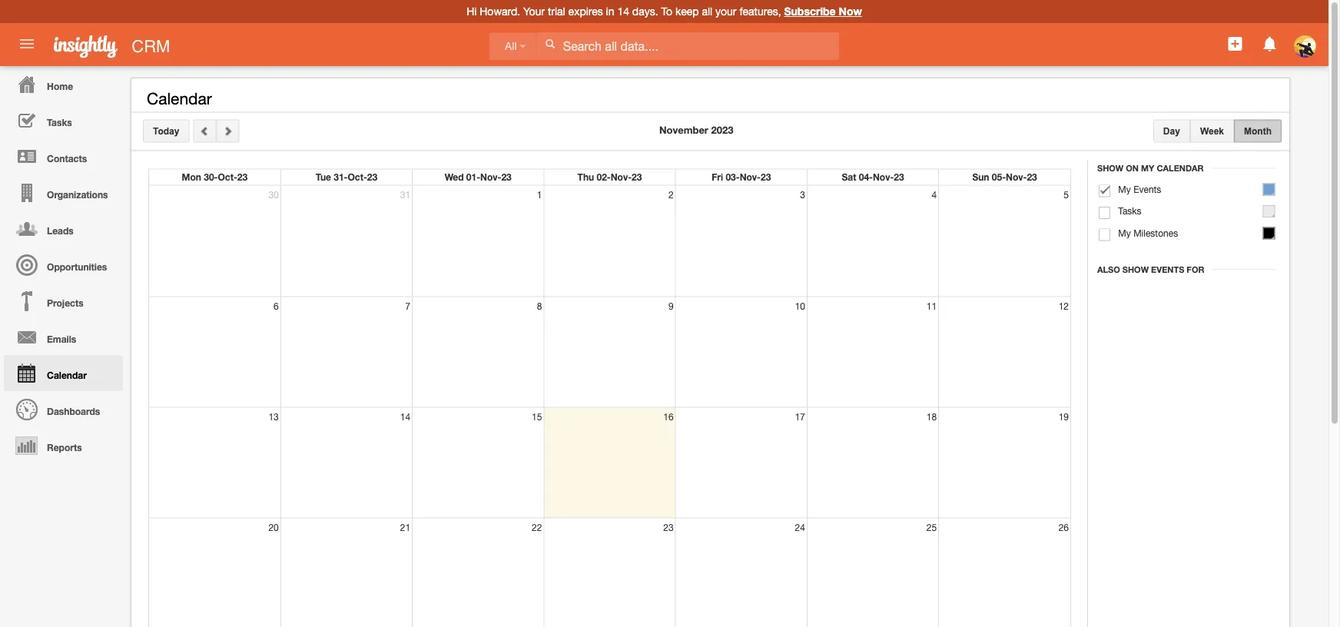Task type: locate. For each thing, give the bounding box(es) containing it.
4
[[932, 189, 937, 200]]

oct- right tue in the left top of the page
[[348, 172, 367, 183]]

navigation
[[0, 66, 123, 463]]

1 vertical spatial my
[[1119, 184, 1131, 194]]

nov- right fri
[[740, 172, 761, 183]]

1 horizontal spatial oct-
[[348, 172, 367, 183]]

navigation containing home
[[0, 66, 123, 463]]

nov- right wed
[[480, 172, 501, 183]]

17
[[795, 412, 805, 422]]

howard.
[[480, 5, 520, 18]]

subscribe
[[784, 5, 836, 18]]

leads
[[47, 225, 74, 236]]

3 nov- from the left
[[740, 172, 761, 183]]

projects
[[47, 297, 83, 308]]

my right my milestones option
[[1119, 228, 1131, 238]]

in
[[606, 5, 615, 18]]

23 for fri 03-nov-23
[[761, 172, 771, 183]]

my milestones
[[1119, 228, 1178, 238]]

events left "for"
[[1151, 264, 1185, 274]]

leads link
[[4, 211, 123, 247]]

opportunities
[[47, 261, 107, 272]]

1 horizontal spatial calendar
[[147, 89, 212, 108]]

today button
[[143, 120, 189, 143]]

my right on
[[1141, 163, 1155, 173]]

23 for tue 31-oct-23
[[367, 172, 378, 183]]

1 vertical spatial tasks
[[1119, 206, 1142, 216]]

1 oct- from the left
[[218, 172, 237, 183]]

oct- for 31-
[[348, 172, 367, 183]]

all
[[505, 40, 517, 52]]

My Events checkbox
[[1099, 185, 1111, 197]]

tasks up contacts link
[[47, 117, 72, 128]]

show
[[1098, 163, 1124, 173], [1123, 264, 1149, 274]]

0 vertical spatial calendar
[[147, 89, 212, 108]]

calendar up dashboards link
[[47, 370, 87, 380]]

day
[[1164, 126, 1181, 136]]

8
[[537, 301, 542, 312]]

nov- right sat
[[873, 172, 894, 183]]

your
[[716, 5, 737, 18]]

16
[[664, 412, 674, 422]]

show right also
[[1123, 264, 1149, 274]]

tue 31-oct-23
[[316, 172, 378, 183]]

1 vertical spatial calendar
[[1157, 163, 1204, 173]]

1 vertical spatial show
[[1123, 264, 1149, 274]]

organizations link
[[4, 174, 123, 211]]

notifications image
[[1261, 35, 1279, 53]]

30-
[[204, 172, 218, 183]]

subscribe now link
[[784, 5, 862, 18]]

31
[[400, 189, 410, 200]]

6
[[274, 301, 279, 312]]

0 horizontal spatial 14
[[400, 412, 410, 422]]

26
[[1059, 522, 1069, 533]]

events
[[1134, 184, 1162, 194], [1151, 264, 1185, 274]]

calendar
[[147, 89, 212, 108], [1157, 163, 1204, 173], [47, 370, 87, 380]]

nov- for 01-
[[480, 172, 501, 183]]

hi
[[467, 5, 477, 18]]

My Milestones checkbox
[[1099, 229, 1111, 241]]

tasks inside tasks link
[[47, 117, 72, 128]]

4 nov- from the left
[[873, 172, 894, 183]]

14
[[618, 5, 629, 18], [400, 412, 410, 422]]

10
[[795, 301, 805, 312]]

my
[[1141, 163, 1155, 173], [1119, 184, 1131, 194], [1119, 228, 1131, 238]]

1 nov- from the left
[[480, 172, 501, 183]]

23 for mon 30-oct-23
[[237, 172, 248, 183]]

nov- for 04-
[[873, 172, 894, 183]]

emails
[[47, 334, 76, 344]]

0 vertical spatial my
[[1141, 163, 1155, 173]]

next image
[[222, 126, 233, 136]]

sat
[[842, 172, 857, 183]]

0 horizontal spatial tasks
[[47, 117, 72, 128]]

mon
[[182, 172, 201, 183]]

5 nov- from the left
[[1006, 172, 1027, 183]]

23 for sun 05-nov-23
[[1027, 172, 1037, 183]]

2
[[669, 189, 674, 200]]

show left on
[[1098, 163, 1124, 173]]

also
[[1098, 264, 1120, 274]]

month button
[[1234, 120, 1282, 143]]

1 horizontal spatial 14
[[618, 5, 629, 18]]

0 horizontal spatial oct-
[[218, 172, 237, 183]]

0 vertical spatial tasks
[[47, 117, 72, 128]]

tasks
[[47, 117, 72, 128], [1119, 206, 1142, 216]]

nov- for 05-
[[1006, 172, 1027, 183]]

my for my events
[[1119, 184, 1131, 194]]

20
[[269, 522, 279, 533]]

1 horizontal spatial tasks
[[1119, 206, 1142, 216]]

thu 02-nov-23
[[578, 172, 642, 183]]

2 nov- from the left
[[611, 172, 632, 183]]

oct- right mon
[[218, 172, 237, 183]]

wed 01-nov-23
[[445, 172, 512, 183]]

oct-
[[218, 172, 237, 183], [348, 172, 367, 183]]

today
[[153, 126, 179, 136]]

calendar up today
[[147, 89, 212, 108]]

nov- right "sun"
[[1006, 172, 1027, 183]]

2023
[[711, 124, 734, 136]]

my right my events option
[[1119, 184, 1131, 194]]

2 oct- from the left
[[348, 172, 367, 183]]

sun
[[973, 172, 990, 183]]

2 vertical spatial my
[[1119, 228, 1131, 238]]

events down show on my calendar
[[1134, 184, 1162, 194]]

nov- for 03-
[[740, 172, 761, 183]]

nov- right thu
[[611, 172, 632, 183]]

18
[[927, 412, 937, 422]]

tasks down my events
[[1119, 206, 1142, 216]]

nov-
[[480, 172, 501, 183], [611, 172, 632, 183], [740, 172, 761, 183], [873, 172, 894, 183], [1006, 172, 1027, 183]]

calendar down the day button
[[1157, 163, 1204, 173]]

day button
[[1154, 120, 1191, 143]]

all link
[[490, 33, 536, 60]]

0 horizontal spatial calendar
[[47, 370, 87, 380]]

7
[[405, 301, 410, 312]]

wed
[[445, 172, 464, 183]]

my for my milestones
[[1119, 228, 1131, 238]]

previous image
[[199, 126, 210, 136]]

mon 30-oct-23
[[182, 172, 248, 183]]

sun 05-nov-23
[[973, 172, 1037, 183]]



Task type: describe. For each thing, give the bounding box(es) containing it.
all
[[702, 5, 713, 18]]

my events
[[1119, 184, 1162, 194]]

0 vertical spatial 14
[[618, 5, 629, 18]]

to
[[661, 5, 673, 18]]

week button
[[1191, 120, 1234, 143]]

02-
[[597, 172, 611, 183]]

23 for sat 04-nov-23
[[894, 172, 904, 183]]

days.
[[632, 5, 658, 18]]

contacts
[[47, 153, 87, 164]]

calendar link
[[4, 355, 123, 391]]

1 vertical spatial events
[[1151, 264, 1185, 274]]

21
[[400, 522, 410, 533]]

nov- for 02-
[[611, 172, 632, 183]]

keep
[[676, 5, 699, 18]]

crm
[[132, 36, 170, 56]]

2 horizontal spatial calendar
[[1157, 163, 1204, 173]]

3
[[800, 189, 805, 200]]

1
[[537, 189, 542, 200]]

0 vertical spatial show
[[1098, 163, 1124, 173]]

white image
[[545, 38, 556, 49]]

organizations
[[47, 189, 108, 200]]

sat 04-nov-23
[[842, 172, 904, 183]]

tue
[[316, 172, 331, 183]]

home
[[47, 81, 73, 91]]

also show events for
[[1098, 264, 1205, 274]]

for
[[1187, 264, 1205, 274]]

24
[[795, 522, 805, 533]]

12
[[1059, 301, 1069, 312]]

now
[[839, 5, 862, 18]]

tasks link
[[4, 102, 123, 138]]

Search all data.... text field
[[536, 32, 839, 60]]

23 for thu 02-nov-23
[[632, 172, 642, 183]]

week
[[1201, 126, 1224, 136]]

trial
[[548, 5, 566, 18]]

5
[[1064, 189, 1069, 200]]

fri
[[712, 172, 723, 183]]

2 vertical spatial calendar
[[47, 370, 87, 380]]

dashboards link
[[4, 391, 123, 427]]

19
[[1059, 412, 1069, 422]]

oct- for 30-
[[218, 172, 237, 183]]

thu
[[578, 172, 594, 183]]

01-
[[466, 172, 480, 183]]

0 vertical spatial events
[[1134, 184, 1162, 194]]

milestones
[[1134, 228, 1178, 238]]

month
[[1244, 126, 1272, 136]]

reports link
[[4, 427, 123, 463]]

22
[[532, 522, 542, 533]]

emails link
[[4, 319, 123, 355]]

05-
[[992, 172, 1006, 183]]

home link
[[4, 66, 123, 102]]

your
[[523, 5, 545, 18]]

features,
[[740, 5, 781, 18]]

11
[[927, 301, 937, 312]]

opportunities link
[[4, 247, 123, 283]]

contacts link
[[4, 138, 123, 174]]

25
[[927, 522, 937, 533]]

23 for wed 01-nov-23
[[501, 172, 512, 183]]

dashboards
[[47, 406, 100, 417]]

31-
[[334, 172, 348, 183]]

fri 03-nov-23
[[712, 172, 771, 183]]

30
[[269, 189, 279, 200]]

04-
[[859, 172, 873, 183]]

03-
[[726, 172, 740, 183]]

show on my calendar
[[1098, 163, 1204, 173]]

expires
[[568, 5, 603, 18]]

9
[[669, 301, 674, 312]]

november
[[659, 124, 709, 136]]

Tasks checkbox
[[1099, 207, 1111, 219]]

15
[[532, 412, 542, 422]]

1 vertical spatial 14
[[400, 412, 410, 422]]

13
[[269, 412, 279, 422]]

hi howard. your trial expires in 14 days. to keep all your features, subscribe now
[[467, 5, 862, 18]]

on
[[1126, 163, 1139, 173]]

november 2023
[[659, 124, 734, 136]]

reports
[[47, 442, 82, 453]]



Task type: vqa. For each thing, say whether or not it's contained in the screenshot.


